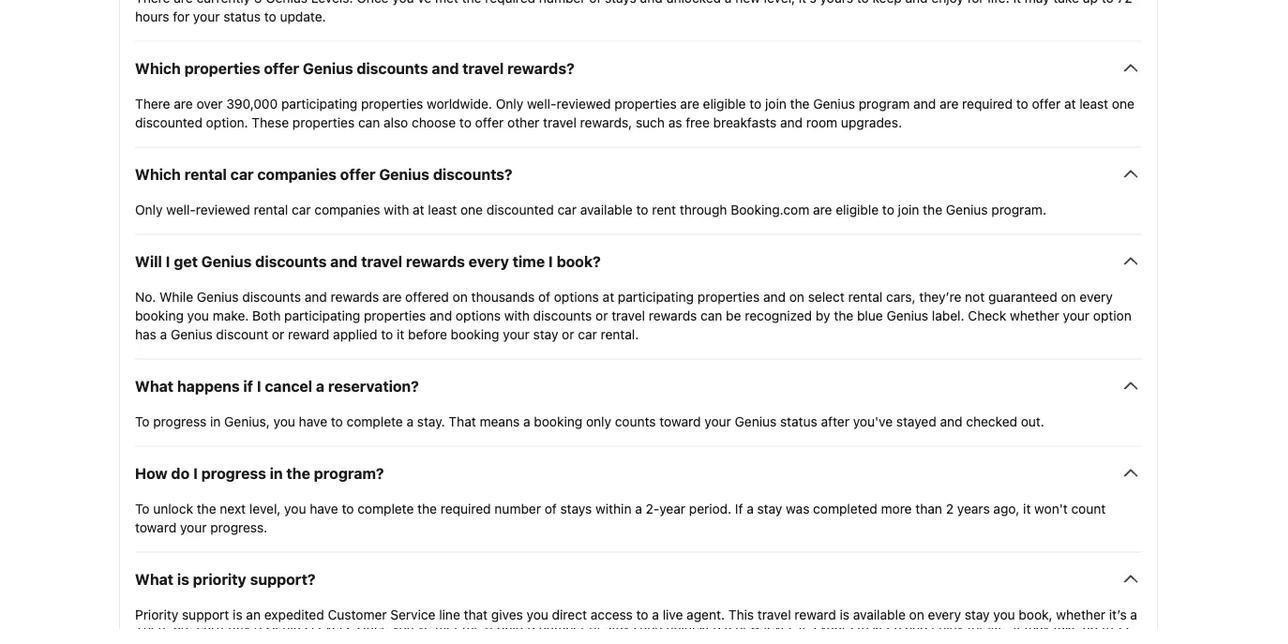 Task type: locate. For each thing, give the bounding box(es) containing it.
rewards up applied
[[331, 289, 379, 304]]

if
[[735, 501, 743, 516]]

no. while genius discounts and rewards are offered on thousands of options at participating properties and on select rental cars, they're not guaranteed on every booking you make. both participating properties and options with discounts or travel rewards can be recognized by the blue genius label. check whether your option has a genius discount or reward applied to it before booking your stay or car rental.
[[135, 289, 1132, 342]]

line
[[439, 607, 460, 622]]

well- up the get in the left of the page
[[166, 202, 196, 217]]

which up will
[[135, 165, 181, 183]]

well- inside the there are over 390,000 participating properties worldwide. only well-reviewed properties are eligible to join the genius program and are required to offer at least one discounted option. these properties can also choose to offer other travel rewards, such as free breakfasts and room upgrades.
[[527, 96, 557, 111]]

book,
[[1019, 607, 1053, 622]]

1 horizontal spatial one
[[1112, 96, 1135, 111]]

of up which properties offer genius discounts and travel rewards? dropdown button
[[589, 0, 601, 5]]

1 vertical spatial toward
[[135, 519, 176, 535]]

i right do
[[193, 464, 198, 482]]

blue
[[857, 307, 883, 323]]

0 vertical spatial least
[[1080, 96, 1109, 111]]

reviewed
[[557, 96, 611, 111], [196, 202, 250, 217]]

of down time
[[538, 289, 551, 304]]

upgrades.
[[841, 114, 902, 130]]

at
[[1065, 96, 1076, 111], [413, 202, 425, 217], [603, 289, 614, 304]]

it
[[1013, 0, 1021, 5]]

0 horizontal spatial in
[[210, 413, 221, 429]]

1 vertical spatial one
[[461, 202, 483, 217]]

properties up over
[[184, 59, 260, 77]]

0 vertical spatial stays
[[605, 0, 637, 5]]

required inside there are currently 3 genius levels. once you've met the required number of stays and unlocked a new level, it's yours to keep and enjoy for life! it may take up to 72 hours for your status to update.
[[485, 0, 536, 5]]

0 horizontal spatial with
[[384, 202, 409, 217]]

it inside "no. while genius discounts and rewards are offered on thousands of options at participating properties and on select rental cars, they're not guaranteed on every booking you make. both participating properties and options with discounts or travel rewards can be recognized by the blue genius label. check whether your option has a genius discount or reward applied to it before booking your stay or car rental."
[[397, 326, 405, 342]]

rental down 'option.'
[[184, 165, 227, 183]]

other
[[508, 114, 540, 130]]

2 vertical spatial at
[[603, 289, 614, 304]]

car inside "no. while genius discounts and rewards are offered on thousands of options at participating properties and on select rental cars, they're not guaranteed on every booking you make. both participating properties and options with discounts or travel rewards can be recognized by the blue genius label. check whether your option has a genius discount or reward applied to it before booking your stay or car rental."
[[578, 326, 597, 342]]

what for what happens if i cancel a reservation?
[[135, 377, 174, 395]]

2 vertical spatial required
[[441, 501, 491, 516]]

offer
[[264, 59, 299, 77], [1032, 96, 1061, 111], [475, 114, 504, 130], [340, 165, 376, 183]]

0 vertical spatial with
[[384, 202, 409, 217]]

participating down will i get genius discounts and travel rewards every time i book? dropdown button
[[618, 289, 694, 304]]

1 horizontal spatial booking
[[451, 326, 499, 342]]

properties up which rental car companies offer genius discounts?
[[292, 114, 355, 130]]

toward right counts at the bottom of page
[[660, 413, 701, 429]]

can inside "no. while genius discounts and rewards are offered on thousands of options at participating properties and on select rental cars, they're not guaranteed on every booking you make. both participating properties and options with discounts or travel rewards can be recognized by the blue genius label. check whether your option has a genius discount or reward applied to it before booking your stay or car rental."
[[701, 307, 723, 323]]

to inside to unlock the next level, you have to complete the required number of stays within a 2-year period. if a stay was completed more than 2 years ago, it won't count toward your progress.
[[135, 501, 150, 516]]

stays inside to unlock the next level, you have to complete the required number of stays within a 2-year period. if a stay was completed more than 2 years ago, it won't count toward your progress.
[[560, 501, 592, 516]]

1 vertical spatial every
[[1080, 289, 1113, 304]]

0 horizontal spatial stay
[[533, 326, 558, 342]]

0 vertical spatial one
[[1112, 96, 1135, 111]]

to left unlock at the bottom
[[135, 501, 150, 516]]

1 vertical spatial stays
[[560, 501, 592, 516]]

2-
[[646, 501, 660, 516]]

car down 'option.'
[[230, 165, 254, 183]]

1 horizontal spatial eligible
[[836, 202, 879, 217]]

0 horizontal spatial join
[[765, 96, 787, 111]]

reviewed up "rewards,"
[[557, 96, 611, 111]]

genius up update.
[[266, 0, 308, 5]]

year
[[660, 501, 686, 516]]

a inside there are currently 3 genius levels. once you've met the required number of stays and unlocked a new level, it's yours to keep and enjoy for life! it may take up to 72 hours for your status to update.
[[725, 0, 732, 5]]

can left the be
[[701, 307, 723, 323]]

of
[[589, 0, 601, 5], [538, 289, 551, 304], [545, 501, 557, 516]]

1 vertical spatial there
[[135, 96, 170, 111]]

0 vertical spatial option
[[1093, 307, 1132, 323]]

at inside the there are over 390,000 participating properties worldwide. only well-reviewed properties are eligible to join the genius program and are required to offer at least one discounted option. these properties can also choose to offer other travel rewards, such as free breakfasts and room upgrades.
[[1065, 96, 1076, 111]]

for right hours
[[173, 8, 190, 24]]

stay left was on the bottom of the page
[[757, 501, 783, 516]]

a
[[725, 0, 732, 5], [160, 326, 167, 342], [316, 377, 325, 395], [407, 413, 414, 429], [523, 413, 530, 429], [635, 501, 642, 516], [747, 501, 754, 516], [652, 607, 659, 622], [1131, 607, 1138, 622]]

390,000
[[226, 96, 278, 111]]

can left also
[[358, 114, 380, 130]]

you've
[[392, 0, 432, 5]]

rental up the blue
[[848, 289, 883, 304]]

with down thousands
[[504, 307, 530, 323]]

it's inside there are currently 3 genius levels. once you've met the required number of stays and unlocked a new level, it's yours to keep and enjoy for life! it may take up to 72 hours for your status to update.
[[799, 0, 817, 5]]

an
[[246, 607, 261, 622]]

and down will i get genius discounts and travel rewards every time i book?
[[305, 289, 327, 304]]

0 vertical spatial options
[[554, 289, 599, 304]]

it left before
[[397, 326, 405, 342]]

0 horizontal spatial option
[[181, 625, 219, 629]]

options
[[554, 289, 599, 304], [456, 307, 501, 323]]

participating
[[281, 96, 358, 111], [618, 289, 694, 304], [284, 307, 360, 323]]

1 horizontal spatial only
[[496, 96, 524, 111]]

at inside "no. while genius discounts and rewards are offered on thousands of options at participating properties and on select rental cars, they're not guaranteed on every booking you make. both participating properties and options with discounts or travel rewards can be recognized by the blue genius label. check whether your option has a genius discount or reward applied to it before booking your stay or car rental."
[[603, 289, 614, 304]]

only inside the there are over 390,000 participating properties worldwide. only well-reviewed properties are eligible to join the genius program and are required to offer at least one discounted option. these properties can also choose to offer other travel rewards, such as free breakfasts and room upgrades.
[[496, 96, 524, 111]]

there left over
[[135, 96, 170, 111]]

stay inside "no. while genius discounts and rewards are offered on thousands of options at participating properties and on select rental cars, they're not guaranteed on every booking you make. both participating properties and options with discounts or travel rewards can be recognized by the blue genius label. check whether your option has a genius discount or reward applied to it before booking your stay or car rental."
[[533, 326, 558, 342]]

0 vertical spatial can
[[358, 114, 380, 130]]

what down has
[[135, 377, 174, 395]]

of inside there are currently 3 genius levels. once you've met the required number of stays and unlocked a new level, it's yours to keep and enjoy for life! it may take up to 72 hours for your status to update.
[[589, 0, 601, 5]]

0 vertical spatial reward
[[288, 326, 330, 342]]

0 horizontal spatial eligible
[[703, 96, 746, 111]]

0 vertical spatial it
[[397, 326, 405, 342]]

1 which from the top
[[135, 59, 181, 77]]

participating down which properties offer genius discounts and travel rewards? at the left top of page
[[281, 96, 358, 111]]

discounts?
[[433, 165, 513, 183]]

0 horizontal spatial available
[[580, 202, 633, 217]]

1 horizontal spatial reward
[[795, 607, 836, 622]]

only up other
[[496, 96, 524, 111]]

complete
[[347, 413, 403, 429], [358, 501, 414, 516]]

0 horizontal spatial at
[[413, 202, 425, 217]]

or inside priority support is an expedited customer service line that gives you direct access to a live agent. this travel reward is available on every stay you book, whether it's a genius option or not.
[[222, 625, 235, 629]]

2 to from the top
[[135, 501, 150, 516]]

0 vertical spatial have
[[299, 413, 327, 429]]

genius
[[266, 0, 308, 5], [303, 59, 353, 77], [813, 96, 855, 111], [379, 165, 430, 183], [946, 202, 988, 217], [201, 252, 252, 270], [197, 289, 239, 304], [887, 307, 929, 323], [171, 326, 213, 342], [735, 413, 777, 429], [135, 625, 177, 629]]

1 vertical spatial status
[[780, 413, 818, 429]]

level,
[[764, 0, 795, 5], [249, 501, 281, 516]]

72
[[1118, 0, 1133, 5]]

have down cancel
[[299, 413, 327, 429]]

you've
[[853, 413, 893, 429]]

will i get genius discounts and travel rewards every time i book?
[[135, 252, 601, 270]]

and
[[640, 0, 663, 5], [906, 0, 928, 5], [432, 59, 459, 77], [914, 96, 936, 111], [780, 114, 803, 130], [330, 252, 358, 270], [305, 289, 327, 304], [763, 289, 786, 304], [430, 307, 452, 323], [940, 413, 963, 429]]

time
[[513, 252, 545, 270]]

on
[[453, 289, 468, 304], [790, 289, 805, 304], [1061, 289, 1076, 304], [909, 607, 925, 622]]

stays up which properties offer genius discounts and travel rewards? dropdown button
[[605, 0, 637, 5]]

reward inside "no. while genius discounts and rewards are offered on thousands of options at participating properties and on select rental cars, they're not guaranteed on every booking you make. both participating properties and options with discounts or travel rewards can be recognized by the blue genius label. check whether your option has a genius discount or reward applied to it before booking your stay or car rental."
[[288, 326, 330, 342]]

of left within
[[545, 501, 557, 516]]

travel inside priority support is an expedited customer service line that gives you direct access to a live agent. this travel reward is available on every stay you book, whether it's a genius option or not.
[[758, 607, 791, 622]]

won't
[[1035, 501, 1068, 516]]

1 horizontal spatial stay
[[757, 501, 783, 516]]

1 vertical spatial what
[[135, 570, 174, 588]]

which properties offer genius discounts and travel rewards?
[[135, 59, 575, 77]]

0 horizontal spatial well-
[[166, 202, 196, 217]]

rewards left the be
[[649, 307, 697, 323]]

of for within
[[545, 501, 557, 516]]

1 horizontal spatial is
[[233, 607, 243, 622]]

2 horizontal spatial rental
[[848, 289, 883, 304]]

complete down "program?"
[[358, 501, 414, 516]]

0 horizontal spatial reward
[[288, 326, 330, 342]]

period.
[[689, 501, 732, 516]]

make.
[[213, 307, 249, 323]]

1 vertical spatial progress
[[201, 464, 266, 482]]

companies down 'these'
[[257, 165, 337, 183]]

travel up worldwide.
[[463, 59, 504, 77]]

0 horizontal spatial options
[[456, 307, 501, 323]]

0 vertical spatial eligible
[[703, 96, 746, 111]]

reward right this
[[795, 607, 836, 622]]

take
[[1054, 0, 1079, 5]]

0 horizontal spatial only
[[135, 202, 163, 217]]

there up hours
[[135, 0, 170, 5]]

1 horizontal spatial level,
[[764, 0, 795, 5]]

0 vertical spatial discounted
[[135, 114, 203, 130]]

1 vertical spatial it
[[1023, 501, 1031, 516]]

are up free
[[680, 96, 700, 111]]

and up the recognized
[[763, 289, 786, 304]]

car left rental.
[[578, 326, 597, 342]]

stays
[[605, 0, 637, 5], [560, 501, 592, 516]]

a inside dropdown button
[[316, 377, 325, 395]]

you left book,
[[994, 607, 1015, 622]]

stays left within
[[560, 501, 592, 516]]

1 horizontal spatial in
[[270, 464, 283, 482]]

your down currently
[[193, 8, 220, 24]]

the
[[462, 0, 482, 5], [790, 96, 810, 111], [923, 202, 943, 217], [834, 307, 854, 323], [287, 464, 310, 482], [197, 501, 216, 516], [418, 501, 437, 516]]

1 vertical spatial reward
[[795, 607, 836, 622]]

booking left only
[[534, 413, 583, 429]]

i right time
[[549, 252, 553, 270]]

over
[[196, 96, 223, 111]]

whether inside priority support is an expedited customer service line that gives you direct access to a live agent. this travel reward is available on every stay you book, whether it's a genius option or not.
[[1056, 607, 1106, 622]]

of inside to unlock the next level, you have to complete the required number of stays within a 2-year period. if a stay was completed more than 2 years ago, it won't count toward your progress.
[[545, 501, 557, 516]]

0 vertical spatial number
[[539, 0, 586, 5]]

one inside the there are over 390,000 participating properties worldwide. only well-reviewed properties are eligible to join the genius program and are required to offer at least one discounted option. these properties can also choose to offer other travel rewards, such as free breakfasts and room upgrades.
[[1112, 96, 1135, 111]]

in left genius,
[[210, 413, 221, 429]]

1 horizontal spatial available
[[853, 607, 906, 622]]

1 vertical spatial option
[[181, 625, 219, 629]]

1 vertical spatial companies
[[315, 202, 380, 217]]

1 vertical spatial it's
[[1109, 607, 1127, 622]]

option inside priority support is an expedited customer service line that gives you direct access to a live agent. this travel reward is available on every stay you book, whether it's a genius option or not.
[[181, 625, 219, 629]]

1 there from the top
[[135, 0, 170, 5]]

1 vertical spatial can
[[701, 307, 723, 323]]

genius up "room"
[[813, 96, 855, 111]]

count
[[1072, 501, 1106, 516]]

every up thousands
[[469, 252, 509, 270]]

status inside there are currently 3 genius levels. once you've met the required number of stays and unlocked a new level, it's yours to keep and enjoy for life! it may take up to 72 hours for your status to update.
[[223, 8, 261, 24]]

status
[[223, 8, 261, 24], [780, 413, 818, 429]]

1 horizontal spatial status
[[780, 413, 818, 429]]

i left the get in the left of the page
[[166, 252, 170, 270]]

discounted up time
[[487, 202, 554, 217]]

your right counts at the bottom of page
[[705, 413, 731, 429]]

expedited
[[264, 607, 324, 622]]

such
[[636, 114, 665, 130]]

do
[[171, 464, 190, 482]]

you right the 'gives'
[[527, 607, 549, 622]]

1 vertical spatial which
[[135, 165, 181, 183]]

are inside "no. while genius discounts and rewards are offered on thousands of options at participating properties and on select rental cars, they're not guaranteed on every booking you make. both participating properties and options with discounts or travel rewards can be recognized by the blue genius label. check whether your option has a genius discount or reward applied to it before booking your stay or car rental."
[[383, 289, 402, 304]]

applied
[[333, 326, 378, 342]]

progress inside dropdown button
[[201, 464, 266, 482]]

travel inside which properties offer genius discounts and travel rewards? dropdown button
[[463, 59, 504, 77]]

1 horizontal spatial discounted
[[487, 202, 554, 217]]

1 vertical spatial stay
[[757, 501, 783, 516]]

1 horizontal spatial it's
[[1109, 607, 1127, 622]]

in
[[210, 413, 221, 429], [270, 464, 283, 482]]

stay left book,
[[965, 607, 990, 622]]

whether
[[1010, 307, 1060, 323], [1056, 607, 1106, 622]]

there are over 390,000 participating properties worldwide. only well-reviewed properties are eligible to join the genius program and are required to offer at least one discounted option. these properties can also choose to offer other travel rewards, such as free breakfasts and room upgrades.
[[135, 96, 1135, 130]]

progress up next
[[201, 464, 266, 482]]

book?
[[557, 252, 601, 270]]

required inside to unlock the next level, you have to complete the required number of stays within a 2-year period. if a stay was completed more than 2 years ago, it won't count toward your progress.
[[441, 501, 491, 516]]

genius inside priority support is an expedited customer service line that gives you direct access to a live agent. this travel reward is available on every stay you book, whether it's a genius option or not.
[[135, 625, 177, 629]]

genius left after
[[735, 413, 777, 429]]

or left not.
[[222, 625, 235, 629]]

live
[[663, 607, 683, 622]]

2 there from the top
[[135, 96, 170, 111]]

2 which from the top
[[135, 165, 181, 183]]

discounted
[[135, 114, 203, 130], [487, 202, 554, 217]]

1 horizontal spatial for
[[968, 0, 984, 5]]

while
[[159, 289, 193, 304]]

2 vertical spatial every
[[928, 607, 961, 622]]

0 horizontal spatial one
[[461, 202, 483, 217]]

also
[[384, 114, 408, 130]]

there for there are currently 3 genius levels. once you've met the required number of stays and unlocked a new level, it's yours to keep and enjoy for life! it may take up to 72 hours for your status to update.
[[135, 0, 170, 5]]

and right keep
[[906, 0, 928, 5]]

number down means
[[495, 501, 541, 516]]

to inside priority support is an expedited customer service line that gives you direct access to a live agent. this travel reward is available on every stay you book, whether it's a genius option or not.
[[636, 607, 649, 622]]

booking
[[135, 307, 184, 323], [451, 326, 499, 342], [534, 413, 583, 429]]

direct
[[552, 607, 587, 622]]

0 vertical spatial for
[[968, 0, 984, 5]]

rental
[[184, 165, 227, 183], [254, 202, 288, 217], [848, 289, 883, 304]]

car inside which rental car companies offer genius discounts? dropdown button
[[230, 165, 254, 183]]

0 vertical spatial status
[[223, 8, 261, 24]]

1 what from the top
[[135, 377, 174, 395]]

options down book?
[[554, 289, 599, 304]]

which down hours
[[135, 59, 181, 77]]

stay down thousands
[[533, 326, 558, 342]]

1 horizontal spatial least
[[1080, 96, 1109, 111]]

travel
[[463, 59, 504, 77], [543, 114, 577, 130], [361, 252, 402, 270], [612, 307, 645, 323], [758, 607, 791, 622]]

0 horizontal spatial is
[[177, 570, 189, 588]]

complete down reservation?
[[347, 413, 403, 429]]

0 vertical spatial level,
[[764, 0, 795, 5]]

0 horizontal spatial rewards
[[331, 289, 379, 304]]

toward inside to unlock the next level, you have to complete the required number of stays within a 2-year period. if a stay was completed more than 2 years ago, it won't count toward your progress.
[[135, 519, 176, 535]]

0 vertical spatial which
[[135, 59, 181, 77]]

0 vertical spatial rewards
[[406, 252, 465, 270]]

and up worldwide.
[[432, 59, 459, 77]]

eligible up breakfasts
[[703, 96, 746, 111]]

option inside "no. while genius discounts and rewards are offered on thousands of options at participating properties and on select rental cars, they're not guaranteed on every booking you make. both participating properties and options with discounts or travel rewards can be recognized by the blue genius label. check whether your option has a genius discount or reward applied to it before booking your stay or car rental."
[[1093, 307, 1132, 323]]

every left book,
[[928, 607, 961, 622]]

one
[[1112, 96, 1135, 111], [461, 202, 483, 217]]

0 vertical spatial available
[[580, 202, 633, 217]]

1 vertical spatial in
[[270, 464, 283, 482]]

stay.
[[417, 413, 445, 429]]

has
[[135, 326, 156, 342]]

you down how do i progress in the program?
[[284, 501, 306, 516]]

booking up has
[[135, 307, 184, 323]]

it right ago,
[[1023, 501, 1031, 516]]

toward down unlock at the bottom
[[135, 519, 176, 535]]

1 vertical spatial least
[[428, 202, 457, 217]]

status down 3
[[223, 8, 261, 24]]

0 horizontal spatial toward
[[135, 519, 176, 535]]

you
[[187, 307, 209, 323], [273, 413, 295, 429], [284, 501, 306, 516], [527, 607, 549, 622], [994, 607, 1015, 622]]

travel inside the there are over 390,000 participating properties worldwide. only well-reviewed properties are eligible to join the genius program and are required to offer at least one discounted option. these properties can also choose to offer other travel rewards, such as free breakfasts and room upgrades.
[[543, 114, 577, 130]]

your down unlock at the bottom
[[180, 519, 207, 535]]

which rental car companies offer genius discounts?
[[135, 165, 513, 183]]

the left "program?"
[[287, 464, 310, 482]]

2 vertical spatial booking
[[534, 413, 583, 429]]

1 vertical spatial have
[[310, 501, 338, 516]]

1 vertical spatial required
[[962, 96, 1013, 111]]

required for level,
[[485, 0, 536, 5]]

2 what from the top
[[135, 570, 174, 588]]

required for period.
[[441, 501, 491, 516]]

companies
[[257, 165, 337, 183], [315, 202, 380, 217]]

stays inside there are currently 3 genius levels. once you've met the required number of stays and unlocked a new level, it's yours to keep and enjoy for life! it may take up to 72 hours for your status to update.
[[605, 0, 637, 5]]

1 horizontal spatial toward
[[660, 413, 701, 429]]

number inside there are currently 3 genius levels. once you've met the required number of stays and unlocked a new level, it's yours to keep and enjoy for life! it may take up to 72 hours for your status to update.
[[539, 0, 586, 5]]

2 horizontal spatial booking
[[534, 413, 583, 429]]

are left over
[[174, 96, 193, 111]]

0 horizontal spatial stays
[[560, 501, 592, 516]]

1 vertical spatial to
[[135, 501, 150, 516]]

1 to from the top
[[135, 413, 150, 429]]

life!
[[988, 0, 1010, 5]]

2 horizontal spatial at
[[1065, 96, 1076, 111]]

if
[[243, 377, 253, 395]]

2 horizontal spatial rewards
[[649, 307, 697, 323]]

which
[[135, 59, 181, 77], [135, 165, 181, 183]]

stays for within
[[560, 501, 592, 516]]

genius down cars,
[[887, 307, 929, 323]]

3
[[254, 0, 262, 5]]

are left offered
[[383, 289, 402, 304]]

genius inside there are currently 3 genius levels. once you've met the required number of stays and unlocked a new level, it's yours to keep and enjoy for life! it may take up to 72 hours for your status to update.
[[266, 0, 308, 5]]

0 vertical spatial only
[[496, 96, 524, 111]]

the inside there are currently 3 genius levels. once you've met the required number of stays and unlocked a new level, it's yours to keep and enjoy for life! it may take up to 72 hours for your status to update.
[[462, 0, 482, 5]]

1 vertical spatial level,
[[249, 501, 281, 516]]

number inside to unlock the next level, you have to complete the required number of stays within a 2-year period. if a stay was completed more than 2 years ago, it won't count toward your progress.
[[495, 501, 541, 516]]

the up "room"
[[790, 96, 810, 111]]

1 horizontal spatial reviewed
[[557, 96, 611, 111]]

1 horizontal spatial at
[[603, 289, 614, 304]]

there inside the there are over 390,000 participating properties worldwide. only well-reviewed properties are eligible to join the genius program and are required to offer at least one discounted option. these properties can also choose to offer other travel rewards, such as free breakfasts and room upgrades.
[[135, 96, 170, 111]]

progress
[[153, 413, 207, 429], [201, 464, 266, 482]]

support
[[182, 607, 229, 622]]

discounted down over
[[135, 114, 203, 130]]

travel up rental.
[[612, 307, 645, 323]]

0 vertical spatial rental
[[184, 165, 227, 183]]

i
[[166, 252, 170, 270], [549, 252, 553, 270], [257, 377, 261, 395], [193, 464, 198, 482]]

0 horizontal spatial every
[[469, 252, 509, 270]]

level, up progress.
[[249, 501, 281, 516]]

reviewed up the get in the left of the page
[[196, 202, 250, 217]]

2 vertical spatial stay
[[965, 607, 990, 622]]

unlocked
[[666, 0, 721, 5]]

genius down priority
[[135, 625, 177, 629]]

properties up also
[[361, 96, 423, 111]]

join up breakfasts
[[765, 96, 787, 111]]

get
[[174, 252, 198, 270]]

1 horizontal spatial stays
[[605, 0, 637, 5]]

only
[[586, 413, 612, 429]]

1 vertical spatial eligible
[[836, 202, 879, 217]]

there inside there are currently 3 genius levels. once you've met the required number of stays and unlocked a new level, it's yours to keep and enjoy for life! it may take up to 72 hours for your status to update.
[[135, 0, 170, 5]]

status left after
[[780, 413, 818, 429]]

1 vertical spatial only
[[135, 202, 163, 217]]

rental inside which rental car companies offer genius discounts? dropdown button
[[184, 165, 227, 183]]

1 horizontal spatial rental
[[254, 202, 288, 217]]



Task type: vqa. For each thing, say whether or not it's contained in the screenshot.
"What is priority support?" 'dropdown button' at the bottom of page
yes



Task type: describe. For each thing, give the bounding box(es) containing it.
properties inside which properties offer genius discounts and travel rewards? dropdown button
[[184, 59, 260, 77]]

offered
[[405, 289, 449, 304]]

which rental car companies offer genius discounts? button
[[135, 163, 1142, 185]]

will
[[135, 252, 162, 270]]

to inside "no. while genius discounts and rewards are offered on thousands of options at participating properties and on select rental cars, they're not guaranteed on every booking you make. both participating properties and options with discounts or travel rewards can be recognized by the blue genius label. check whether your option has a genius discount or reward applied to it before booking your stay or car rental."
[[381, 326, 393, 342]]

the down 'stay.'
[[418, 501, 437, 516]]

rental inside "no. while genius discounts and rewards are offered on thousands of options at participating properties and on select rental cars, they're not guaranteed on every booking you make. both participating properties and options with discounts or travel rewards can be recognized by the blue genius label. check whether your option has a genius discount or reward applied to it before booking your stay or car rental."
[[848, 289, 883, 304]]

of inside "no. while genius discounts and rewards are offered on thousands of options at participating properties and on select rental cars, they're not guaranteed on every booking you make. both participating properties and options with discounts or travel rewards can be recognized by the blue genius label. check whether your option has a genius discount or reward applied to it before booking your stay or car rental."
[[538, 289, 551, 304]]

every inside dropdown button
[[469, 252, 509, 270]]

ago,
[[994, 501, 1020, 516]]

your right check
[[1063, 307, 1090, 323]]

by
[[816, 307, 831, 323]]

means
[[480, 413, 520, 429]]

thousands
[[471, 289, 535, 304]]

number for within
[[495, 501, 541, 516]]

complete inside to unlock the next level, you have to complete the required number of stays within a 2-year period. if a stay was completed more than 2 years ago, it won't count toward your progress.
[[358, 501, 414, 516]]

or up rental.
[[596, 307, 608, 323]]

what happens if i cancel a reservation? button
[[135, 375, 1142, 397]]

completed
[[813, 501, 878, 516]]

i right if
[[257, 377, 261, 395]]

is inside dropdown button
[[177, 570, 189, 588]]

the left program.
[[923, 202, 943, 217]]

access
[[591, 607, 633, 622]]

0 horizontal spatial least
[[428, 202, 457, 217]]

counts
[[615, 413, 656, 429]]

your down thousands
[[503, 326, 530, 342]]

met
[[435, 0, 459, 5]]

there for there are over 390,000 participating properties worldwide. only well-reviewed properties are eligible to join the genius program and are required to offer at least one discounted option. these properties can also choose to offer other travel rewards, such as free breakfasts and room upgrades.
[[135, 96, 170, 111]]

and left "unlocked"
[[640, 0, 663, 5]]

enjoy
[[932, 0, 964, 5]]

booking.com
[[731, 202, 810, 217]]

room
[[807, 114, 838, 130]]

your inside to unlock the next level, you have to complete the required number of stays within a 2-year period. if a stay was completed more than 2 years ago, it won't count toward your progress.
[[180, 519, 207, 535]]

once
[[357, 0, 389, 5]]

whether inside "no. while genius discounts and rewards are offered on thousands of options at participating properties and on select rental cars, they're not guaranteed on every booking you make. both participating properties and options with discounts or travel rewards can be recognized by the blue genius label. check whether your option has a genius discount or reward applied to it before booking your stay or car rental."
[[1010, 307, 1060, 323]]

2 vertical spatial rewards
[[649, 307, 697, 323]]

priority
[[135, 607, 178, 622]]

0 horizontal spatial booking
[[135, 307, 184, 323]]

rewards inside dropdown button
[[406, 252, 465, 270]]

reservation?
[[328, 377, 419, 395]]

stay inside priority support is an expedited customer service line that gives you direct access to a live agent. this travel reward is available on every stay you book, whether it's a genius option or not.
[[965, 607, 990, 622]]

in inside dropdown button
[[270, 464, 283, 482]]

least inside the there are over 390,000 participating properties worldwide. only well-reviewed properties are eligible to join the genius program and are required to offer at least one discounted option. these properties can also choose to offer other travel rewards, such as free breakfasts and room upgrades.
[[1080, 96, 1109, 111]]

may
[[1025, 0, 1050, 5]]

companies inside which rental car companies offer genius discounts? dropdown button
[[257, 165, 337, 183]]

and up applied
[[330, 252, 358, 270]]

1 vertical spatial reviewed
[[196, 202, 250, 217]]

how do i progress in the program? button
[[135, 462, 1142, 484]]

recognized
[[745, 307, 812, 323]]

check
[[968, 307, 1007, 323]]

discounted inside the there are over 390,000 participating properties worldwide. only well-reviewed properties are eligible to join the genius program and are required to offer at least one discounted option. these properties can also choose to offer other travel rewards, such as free breakfasts and room upgrades.
[[135, 114, 203, 130]]

no.
[[135, 289, 156, 304]]

required inside the there are over 390,000 participating properties worldwide. only well-reviewed properties are eligible to join the genius program and are required to offer at least one discounted option. these properties can also choose to offer other travel rewards, such as free breakfasts and room upgrades.
[[962, 96, 1013, 111]]

what is priority support?
[[135, 570, 316, 588]]

keep
[[873, 0, 902, 5]]

car up book?
[[558, 202, 577, 217]]

out.
[[1021, 413, 1045, 429]]

to for how do i progress in the program?
[[135, 501, 150, 516]]

program.
[[992, 202, 1047, 217]]

properties down offered
[[364, 307, 426, 323]]

update.
[[280, 8, 326, 24]]

have inside to unlock the next level, you have to complete the required number of stays within a 2-year period. if a stay was completed more than 2 years ago, it won't count toward your progress.
[[310, 501, 338, 516]]

worldwide.
[[427, 96, 492, 111]]

properties up the such
[[615, 96, 677, 111]]

you inside "no. while genius discounts and rewards are offered on thousands of options at participating properties and on select rental cars, they're not guaranteed on every booking you make. both participating properties and options with discounts or travel rewards can be recognized by the blue genius label. check whether your option has a genius discount or reward applied to it before booking your stay or car rental."
[[187, 307, 209, 323]]

number for and
[[539, 0, 586, 5]]

more
[[881, 501, 912, 516]]

genius,
[[224, 413, 270, 429]]

1 vertical spatial discounted
[[487, 202, 554, 217]]

levels.
[[311, 0, 353, 5]]

discount
[[216, 326, 268, 342]]

2
[[946, 501, 954, 516]]

service
[[390, 607, 436, 622]]

free
[[686, 114, 710, 130]]

or down both
[[272, 326, 284, 342]]

1 vertical spatial at
[[413, 202, 425, 217]]

be
[[726, 307, 741, 323]]

travel inside "no. while genius discounts and rewards are offered on thousands of options at participating properties and on select rental cars, they're not guaranteed on every booking you make. both participating properties and options with discounts or travel rewards can be recognized by the blue genius label. check whether your option has a genius discount or reward applied to it before booking your stay or car rental."
[[612, 307, 645, 323]]

properties up the be
[[698, 289, 760, 304]]

it's inside priority support is an expedited customer service line that gives you direct access to a live agent. this travel reward is available on every stay you book, whether it's a genius option or not.
[[1109, 607, 1127, 622]]

gives
[[491, 607, 523, 622]]

0 vertical spatial in
[[210, 413, 221, 429]]

1 horizontal spatial join
[[898, 202, 920, 217]]

program
[[859, 96, 910, 111]]

progress.
[[210, 519, 267, 535]]

checked
[[966, 413, 1018, 429]]

1 horizontal spatial options
[[554, 289, 599, 304]]

1 vertical spatial well-
[[166, 202, 196, 217]]

which for which properties offer genius discounts and travel rewards?
[[135, 59, 181, 77]]

a inside "no. while genius discounts and rewards are offered on thousands of options at participating properties and on select rental cars, they're not guaranteed on every booking you make. both participating properties and options with discounts or travel rewards can be recognized by the blue genius label. check whether your option has a genius discount or reward applied to it before booking your stay or car rental."
[[160, 326, 167, 342]]

eligible inside the there are over 390,000 participating properties worldwide. only well-reviewed properties are eligible to join the genius program and are required to offer at least one discounted option. these properties can also choose to offer other travel rewards, such as free breakfasts and room upgrades.
[[703, 96, 746, 111]]

travel inside will i get genius discounts and travel rewards every time i book? dropdown button
[[361, 252, 402, 270]]

and left "room"
[[780, 114, 803, 130]]

stays for and
[[605, 0, 637, 5]]

with inside "no. while genius discounts and rewards are offered on thousands of options at participating properties and on select rental cars, they're not guaranteed on every booking you make. both participating properties and options with discounts or travel rewards can be recognized by the blue genius label. check whether your option has a genius discount or reward applied to it before booking your stay or car rental."
[[504, 307, 530, 323]]

every inside "no. while genius discounts and rewards are offered on thousands of options at participating properties and on select rental cars, they're not guaranteed on every booking you make. both participating properties and options with discounts or travel rewards can be recognized by the blue genius label. check whether your option has a genius discount or reward applied to it before booking your stay or car rental."
[[1080, 289, 1113, 304]]

that
[[464, 607, 488, 622]]

0 vertical spatial progress
[[153, 413, 207, 429]]

can inside the there are over 390,000 participating properties worldwide. only well-reviewed properties are eligible to join the genius program and are required to offer at least one discounted option. these properties can also choose to offer other travel rewards, such as free breakfasts and room upgrades.
[[358, 114, 380, 130]]

program?
[[314, 464, 384, 482]]

which for which rental car companies offer genius discounts?
[[135, 165, 181, 183]]

agent.
[[687, 607, 725, 622]]

you down cancel
[[273, 413, 295, 429]]

guaranteed
[[989, 289, 1058, 304]]

next
[[220, 501, 246, 516]]

genius down update.
[[303, 59, 353, 77]]

priority
[[193, 570, 246, 588]]

genius left program.
[[946, 202, 988, 217]]

level, inside to unlock the next level, you have to complete the required number of stays within a 2-year period. if a stay was completed more than 2 years ago, it won't count toward your progress.
[[249, 501, 281, 516]]

new
[[736, 0, 760, 5]]

it inside to unlock the next level, you have to complete the required number of stays within a 2-year period. if a stay was completed more than 2 years ago, it won't count toward your progress.
[[1023, 501, 1031, 516]]

1 vertical spatial rewards
[[331, 289, 379, 304]]

the inside the there are over 390,000 participating properties worldwide. only well-reviewed properties are eligible to join the genius program and are required to offer at least one discounted option. these properties can also choose to offer other travel rewards, such as free breakfasts and room upgrades.
[[790, 96, 810, 111]]

are right booking.com
[[813, 202, 832, 217]]

what for what is priority support?
[[135, 570, 174, 588]]

are inside there are currently 3 genius levels. once you've met the required number of stays and unlocked a new level, it's yours to keep and enjoy for life! it may take up to 72 hours for your status to update.
[[174, 0, 193, 5]]

genius down also
[[379, 165, 430, 183]]

the inside "no. while genius discounts and rewards are offered on thousands of options at participating properties and on select rental cars, they're not guaranteed on every booking you make. both participating properties and options with discounts or travel rewards can be recognized by the blue genius label. check whether your option has a genius discount or reward applied to it before booking your stay or car rental."
[[834, 307, 854, 323]]

genius right the get in the left of the page
[[201, 252, 252, 270]]

1 vertical spatial options
[[456, 307, 501, 323]]

only well-reviewed rental car companies with at least one discounted car available to rent through booking.com are eligible to join the genius program.
[[135, 202, 1047, 217]]

both
[[252, 307, 281, 323]]

you inside to unlock the next level, you have to complete the required number of stays within a 2-year period. if a stay was completed more than 2 years ago, it won't count toward your progress.
[[284, 501, 306, 516]]

genius up make.
[[197, 289, 239, 304]]

priority support is an expedited customer service line that gives you direct access to a live agent. this travel reward is available on every stay you book, whether it's a genius option or not.
[[135, 607, 1138, 629]]

participating inside the there are over 390,000 participating properties worldwide. only well-reviewed properties are eligible to join the genius program and are required to offer at least one discounted option. these properties can also choose to offer other travel rewards, such as free breakfasts and room upgrades.
[[281, 96, 358, 111]]

1 vertical spatial for
[[173, 8, 190, 24]]

rewards?
[[507, 59, 575, 77]]

they're
[[919, 289, 962, 304]]

1 vertical spatial booking
[[451, 326, 499, 342]]

which properties offer genius discounts and travel rewards? button
[[135, 57, 1142, 79]]

to for what happens if i cancel a reservation?
[[135, 413, 150, 429]]

will i get genius discounts and travel rewards every time i book? button
[[135, 250, 1142, 272]]

reviewed inside the there are over 390,000 participating properties worldwide. only well-reviewed properties are eligible to join the genius program and are required to offer at least one discounted option. these properties can also choose to offer other travel rewards, such as free breakfasts and room upgrades.
[[557, 96, 611, 111]]

of for and
[[589, 0, 601, 5]]

breakfasts
[[713, 114, 777, 130]]

2 horizontal spatial is
[[840, 607, 850, 622]]

join inside the there are over 390,000 participating properties worldwide. only well-reviewed properties are eligible to join the genius program and are required to offer at least one discounted option. these properties can also choose to offer other travel rewards, such as free breakfasts and room upgrades.
[[765, 96, 787, 111]]

what is priority support? button
[[135, 568, 1142, 590]]

reward inside priority support is an expedited customer service line that gives you direct access to a live agent. this travel reward is available on every stay you book, whether it's a genius option or not.
[[795, 607, 836, 622]]

car down which rental car companies offer genius discounts?
[[292, 202, 311, 217]]

2 vertical spatial participating
[[284, 307, 360, 323]]

years
[[957, 501, 990, 516]]

level, inside there are currently 3 genius levels. once you've met the required number of stays and unlocked a new level, it's yours to keep and enjoy for life! it may take up to 72 hours for your status to update.
[[764, 0, 795, 5]]

to progress in genius, you have to complete a stay. that means a booking only counts toward your genius status after you've stayed and checked out.
[[135, 413, 1045, 429]]

genius inside the there are over 390,000 participating properties worldwide. only well-reviewed properties are eligible to join the genius program and are required to offer at least one discounted option. these properties can also choose to offer other travel rewards, such as free breakfasts and room upgrades.
[[813, 96, 855, 111]]

are right program
[[940, 96, 959, 111]]

genius down while
[[171, 326, 213, 342]]

than
[[916, 501, 943, 516]]

stay inside to unlock the next level, you have to complete the required number of stays within a 2-year period. if a stay was completed more than 2 years ago, it won't count toward your progress.
[[757, 501, 783, 516]]

1 vertical spatial rental
[[254, 202, 288, 217]]

to unlock the next level, you have to complete the required number of stays within a 2-year period. if a stay was completed more than 2 years ago, it won't count toward your progress.
[[135, 501, 1106, 535]]

yours
[[820, 0, 854, 5]]

to inside to unlock the next level, you have to complete the required number of stays within a 2-year period. if a stay was completed more than 2 years ago, it won't count toward your progress.
[[342, 501, 354, 516]]

label.
[[932, 307, 965, 323]]

0 vertical spatial complete
[[347, 413, 403, 429]]

or left rental.
[[562, 326, 574, 342]]

there are currently 3 genius levels. once you've met the required number of stays and unlocked a new level, it's yours to keep and enjoy for life! it may take up to 72 hours for your status to update.
[[135, 0, 1133, 24]]

how
[[135, 464, 168, 482]]

on inside priority support is an expedited customer service line that gives you direct access to a live agent. this travel reward is available on every stay you book, whether it's a genius option or not.
[[909, 607, 925, 622]]

your inside there are currently 3 genius levels. once you've met the required number of stays and unlocked a new level, it's yours to keep and enjoy for life! it may take up to 72 hours for your status to update.
[[193, 8, 220, 24]]

and up before
[[430, 307, 452, 323]]

and right the stayed
[[940, 413, 963, 429]]

1 vertical spatial participating
[[618, 289, 694, 304]]

was
[[786, 501, 810, 516]]

hours
[[135, 8, 169, 24]]

option.
[[206, 114, 248, 130]]

every inside priority support is an expedited customer service line that gives you direct access to a live agent. this travel reward is available on every stay you book, whether it's a genius option or not.
[[928, 607, 961, 622]]

support?
[[250, 570, 316, 588]]

and right program
[[914, 96, 936, 111]]

cars,
[[886, 289, 916, 304]]

as
[[668, 114, 682, 130]]

select
[[808, 289, 845, 304]]

cancel
[[265, 377, 312, 395]]

the left next
[[197, 501, 216, 516]]

rewards,
[[580, 114, 632, 130]]

the inside dropdown button
[[287, 464, 310, 482]]

how do i progress in the program?
[[135, 464, 384, 482]]

0 vertical spatial toward
[[660, 413, 701, 429]]

available inside priority support is an expedited customer service line that gives you direct access to a live agent. this travel reward is available on every stay you book, whether it's a genius option or not.
[[853, 607, 906, 622]]



